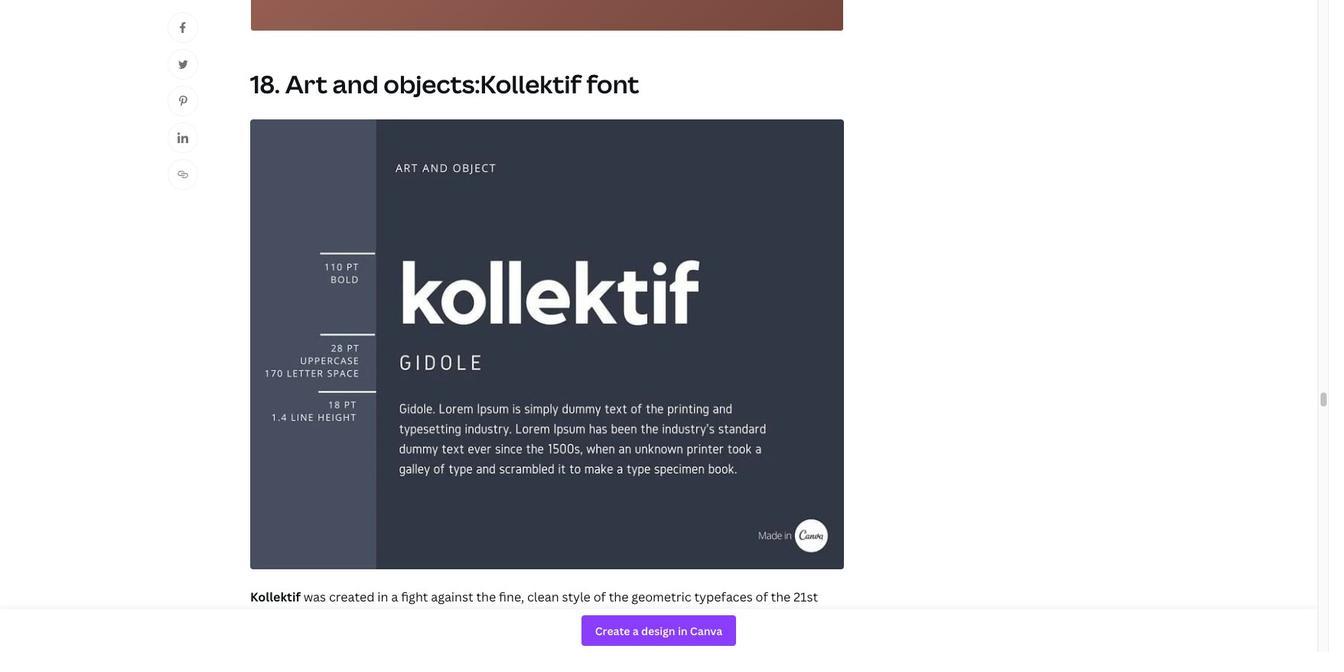 Task type: describe. For each thing, give the bounding box(es) containing it.
print
[[707, 608, 736, 625]]

21st
[[794, 589, 818, 606]]

a right 'is'
[[399, 608, 406, 625]]

style
[[562, 589, 591, 606]]

2 the from the left
[[609, 589, 629, 606]]

is
[[387, 608, 396, 625]]

the
[[303, 608, 325, 625]]

round
[[409, 608, 444, 625]]

fine
[[427, 628, 450, 645]]

fight
[[401, 589, 428, 606]]

gidole
[[794, 608, 832, 625]]

created
[[329, 589, 375, 606]]

1 of from the left
[[594, 589, 606, 606]]

in
[[378, 589, 388, 606]]

objects:kollektif
[[384, 67, 582, 100]]

web
[[654, 608, 678, 625]]

form.
[[546, 628, 578, 645]]

disruptor
[[328, 608, 384, 625]]

1 the from the left
[[477, 589, 496, 606]]

and right web
[[681, 608, 704, 625]]

condensed
[[478, 628, 543, 645]]

heavy
[[298, 628, 333, 645]]

against
[[431, 589, 474, 606]]

3 the from the left
[[771, 589, 791, 606]]



Task type: vqa. For each thing, say whether or not it's contained in the screenshot.
group
no



Task type: locate. For each thing, give the bounding box(es) containing it.
of up material.
[[756, 589, 768, 606]]

was created in a fight against the fine, clean style of the geometric typefaces of the 21st century. the disruptor is a round and strong typeface great for both web and print material. gidole offers a heavy contrast with a fine and condensed form.
[[250, 589, 832, 645]]

the
[[477, 589, 496, 606], [609, 589, 629, 606], [771, 589, 791, 606]]

both
[[623, 608, 651, 625]]

material.
[[739, 608, 791, 625]]

18.
[[250, 67, 280, 100]]

a
[[391, 589, 398, 606], [399, 608, 406, 625], [288, 628, 295, 645], [417, 628, 424, 645]]

18. art and objects:kollektif font
[[250, 67, 640, 100]]

of up for
[[594, 589, 606, 606]]

kollektif
[[250, 589, 301, 606]]

1 horizontal spatial the
[[609, 589, 629, 606]]

the left 21st on the right of the page
[[771, 589, 791, 606]]

and right art
[[333, 67, 379, 100]]

contrast
[[336, 628, 386, 645]]

1 horizontal spatial of
[[756, 589, 768, 606]]

was
[[304, 589, 326, 606]]

century.
[[250, 608, 301, 625]]

geometric
[[632, 589, 692, 606]]

2 horizontal spatial the
[[771, 589, 791, 606]]

and down against
[[447, 608, 470, 625]]

of
[[594, 589, 606, 606], [756, 589, 768, 606]]

art
[[285, 67, 328, 100]]

the up strong
[[477, 589, 496, 606]]

0 horizontal spatial of
[[594, 589, 606, 606]]

font
[[587, 67, 640, 100]]

with
[[389, 628, 414, 645]]

offers
[[250, 628, 285, 645]]

2 of from the left
[[756, 589, 768, 606]]

a right in
[[391, 589, 398, 606]]

and
[[333, 67, 379, 100], [447, 608, 470, 625], [681, 608, 704, 625], [453, 628, 475, 645]]

great
[[569, 608, 600, 625]]

for
[[603, 608, 620, 625]]

0 horizontal spatial the
[[477, 589, 496, 606]]

fine,
[[499, 589, 524, 606]]

a right offers
[[288, 628, 295, 645]]

clean
[[527, 589, 559, 606]]

strong
[[473, 608, 511, 625]]

a left fine at the bottom left of the page
[[417, 628, 424, 645]]

typefaces
[[695, 589, 753, 606]]

the up for
[[609, 589, 629, 606]]

typeface
[[514, 608, 566, 625]]

and right fine at the bottom left of the page
[[453, 628, 475, 645]]



